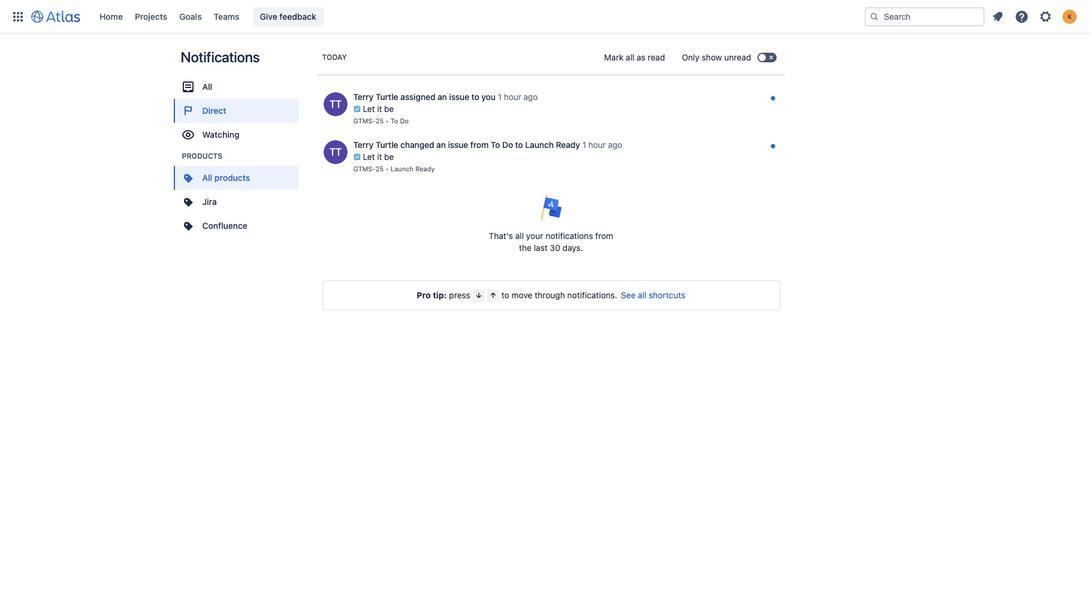 Task type: locate. For each thing, give the bounding box(es) containing it.
25 for assigned
[[376, 117, 384, 125]]

1 horizontal spatial 1
[[583, 140, 587, 150]]

1 vertical spatial all
[[516, 231, 524, 241]]

1 vertical spatial ago
[[608, 140, 623, 150]]

0 vertical spatial hour
[[504, 92, 522, 102]]

ago
[[524, 92, 538, 102], [608, 140, 623, 150]]

to down you
[[491, 140, 500, 150]]

• down gtms-25 • to do link
[[386, 165, 389, 173]]

0 vertical spatial launch
[[525, 140, 554, 150]]

goals
[[179, 11, 202, 21]]

gtms- up "gtms-25 • launch ready"
[[353, 117, 376, 125]]

25
[[376, 117, 384, 125], [376, 165, 384, 173]]

product image up product icon
[[181, 171, 195, 185]]

1 vertical spatial turtle
[[376, 140, 398, 150]]

0 vertical spatial all
[[626, 52, 635, 62]]

product image
[[181, 195, 195, 209]]

all inside "button"
[[202, 173, 212, 183]]

an
[[438, 92, 447, 102], [437, 140, 446, 150]]

from right notifications
[[596, 231, 614, 241]]

25 down gtms-25 • to do link
[[376, 165, 384, 173]]

all for mark
[[626, 52, 635, 62]]

arrow up image
[[489, 291, 498, 300]]

0 vertical spatial product image
[[181, 171, 195, 185]]

turtle down gtms-25 • to do link
[[376, 140, 398, 150]]

arrow down image
[[474, 291, 484, 300]]

1 vertical spatial to
[[515, 140, 523, 150]]

0 vertical spatial to
[[472, 92, 480, 102]]

1 all from the top
[[202, 82, 212, 92]]

1 vertical spatial hour
[[589, 140, 606, 150]]

direct
[[202, 106, 226, 116]]

gtms-25 • launch ready
[[353, 165, 435, 173]]

notifications
[[546, 231, 593, 241]]

gtms- down gtms-25 • to do link
[[353, 165, 376, 173]]

0 vertical spatial from
[[471, 140, 489, 150]]

issue left you
[[449, 92, 470, 102]]

product image inside the confluence button
[[181, 219, 195, 233]]

gtms-
[[353, 117, 376, 125], [353, 165, 376, 173]]

• up "gtms-25 • launch ready"
[[386, 117, 389, 125]]

25 inside gtms-25 • to do link
[[376, 117, 384, 125]]

to
[[472, 92, 480, 102], [515, 140, 523, 150], [502, 290, 510, 300]]

all for all products
[[202, 173, 212, 183]]

0 vertical spatial do
[[400, 117, 409, 125]]

gtms- for terry turtle changed an issue from to do to launch ready 1 hour ago
[[353, 165, 376, 173]]

1 vertical spatial 1
[[583, 140, 587, 150]]

1 horizontal spatial all
[[626, 52, 635, 62]]

ready
[[556, 140, 580, 150], [416, 165, 435, 173]]

0 vertical spatial turtle
[[376, 92, 398, 102]]

product image for all products
[[181, 171, 195, 185]]

products
[[215, 173, 250, 183]]

turtle
[[376, 92, 398, 102], [376, 140, 398, 150]]

1
[[498, 92, 502, 102], [583, 140, 587, 150]]

all
[[202, 82, 212, 92], [202, 173, 212, 183]]

all
[[626, 52, 635, 62], [516, 231, 524, 241], [638, 290, 647, 300]]

hour
[[504, 92, 522, 102], [589, 140, 606, 150]]

25 inside "gtms-25 • launch ready" link
[[376, 165, 384, 173]]

press
[[449, 290, 471, 300]]

launch
[[525, 140, 554, 150], [391, 165, 414, 173]]

1 turtle from the top
[[376, 92, 398, 102]]

banner
[[0, 0, 1091, 34]]

1 horizontal spatial from
[[596, 231, 614, 241]]

from
[[471, 140, 489, 150], [596, 231, 614, 241]]

1 product image from the top
[[181, 171, 195, 185]]

0 vertical spatial ago
[[524, 92, 538, 102]]

1 vertical spatial •
[[386, 165, 389, 173]]

1 horizontal spatial ready
[[556, 140, 580, 150]]

any image
[[181, 80, 195, 94]]

0 vertical spatial 25
[[376, 117, 384, 125]]

all left as
[[626, 52, 635, 62]]

0 vertical spatial gtms-
[[353, 117, 376, 125]]

1 vertical spatial gtms-
[[353, 165, 376, 173]]

2 product image from the top
[[181, 219, 195, 233]]

give
[[260, 11, 277, 21]]

0 vertical spatial terry
[[353, 92, 374, 102]]

• for assigned
[[386, 117, 389, 125]]

terry turtle changed an issue from to do to launch ready 1 hour ago
[[353, 140, 623, 150]]

your
[[526, 231, 544, 241]]

0 vertical spatial ready
[[556, 140, 580, 150]]

1 horizontal spatial do
[[502, 140, 513, 150]]

issue
[[449, 92, 470, 102], [448, 140, 468, 150]]

2 horizontal spatial all
[[638, 290, 647, 300]]

0 vertical spatial 1
[[498, 92, 502, 102]]

1 vertical spatial to
[[491, 140, 500, 150]]

1 vertical spatial launch
[[391, 165, 414, 173]]

2 • from the top
[[386, 165, 389, 173]]

1 horizontal spatial ago
[[608, 140, 623, 150]]

an right changed
[[437, 140, 446, 150]]

do
[[400, 117, 409, 125], [502, 140, 513, 150]]

to move through notifications.
[[502, 290, 618, 300]]

terry up "gtms-25 • to do"
[[353, 92, 374, 102]]

2 terry from the top
[[353, 140, 374, 150]]

1 horizontal spatial launch
[[525, 140, 554, 150]]

2 vertical spatial to
[[502, 290, 510, 300]]

all inside that's all your notifications from the last 30 days.
[[516, 231, 524, 241]]

1 gtms- from the top
[[353, 117, 376, 125]]

last
[[534, 243, 548, 253]]

0 horizontal spatial all
[[516, 231, 524, 241]]

terry for terry turtle assigned an issue to you 1 hour ago
[[353, 92, 374, 102]]

issue for from
[[448, 140, 468, 150]]

•
[[386, 117, 389, 125], [386, 165, 389, 173]]

1 • from the top
[[386, 117, 389, 125]]

2 vertical spatial all
[[638, 290, 647, 300]]

terry
[[353, 92, 374, 102], [353, 140, 374, 150]]

gtms-25 • launch ready link
[[353, 163, 435, 175]]

to
[[391, 117, 398, 125], [491, 140, 500, 150]]

all down the products
[[202, 173, 212, 183]]

projects
[[135, 11, 167, 21]]

0 horizontal spatial hour
[[504, 92, 522, 102]]

2 turtle from the top
[[376, 140, 398, 150]]

watching
[[202, 130, 240, 140]]

mark
[[604, 52, 624, 62]]

product image down product icon
[[181, 219, 195, 233]]

1 vertical spatial terry
[[353, 140, 374, 150]]

an right assigned
[[438, 92, 447, 102]]

direct button
[[174, 99, 298, 123]]

all inside button
[[202, 82, 212, 92]]

notifications.
[[568, 290, 618, 300]]

move
[[512, 290, 533, 300]]

home
[[100, 11, 123, 21]]

tip:
[[433, 290, 447, 300]]

0 vertical spatial all
[[202, 82, 212, 92]]

1 vertical spatial all
[[202, 173, 212, 183]]

1 vertical spatial issue
[[448, 140, 468, 150]]

2 gtms- from the top
[[353, 165, 376, 173]]

all right see
[[638, 290, 647, 300]]

1 vertical spatial ready
[[416, 165, 435, 173]]

help icon image
[[1015, 9, 1030, 24]]

pro
[[417, 290, 431, 300]]

1 vertical spatial from
[[596, 231, 614, 241]]

1 vertical spatial an
[[437, 140, 446, 150]]

all products button
[[174, 166, 298, 190]]

all up the
[[516, 231, 524, 241]]

1 vertical spatial 25
[[376, 165, 384, 173]]

0 horizontal spatial to
[[391, 117, 398, 125]]

product image
[[181, 171, 195, 185], [181, 219, 195, 233]]

1 25 from the top
[[376, 117, 384, 125]]

products
[[182, 152, 223, 161]]

days.
[[563, 243, 583, 253]]

2 all from the top
[[202, 173, 212, 183]]

assigned
[[401, 92, 436, 102]]

2 25 from the top
[[376, 165, 384, 173]]

turtle up "gtms-25 • to do"
[[376, 92, 398, 102]]

0 horizontal spatial from
[[471, 140, 489, 150]]

all right any image
[[202, 82, 212, 92]]

terry down gtms-25 • to do link
[[353, 140, 374, 150]]

0 vertical spatial an
[[438, 92, 447, 102]]

0 horizontal spatial do
[[400, 117, 409, 125]]

switch to... image
[[11, 9, 25, 24]]

0 vertical spatial issue
[[449, 92, 470, 102]]

issue right changed
[[448, 140, 468, 150]]

to up "gtms-25 • launch ready"
[[391, 117, 398, 125]]

0 vertical spatial to
[[391, 117, 398, 125]]

1 terry from the top
[[353, 92, 374, 102]]

1 vertical spatial product image
[[181, 219, 195, 233]]

product image inside "button"
[[181, 171, 195, 185]]

from down you
[[471, 140, 489, 150]]

0 vertical spatial •
[[386, 117, 389, 125]]

jira button
[[174, 190, 298, 214]]

mark all as read
[[604, 52, 665, 62]]

notifications
[[181, 49, 260, 65]]

1 horizontal spatial hour
[[589, 140, 606, 150]]

direct image
[[181, 104, 195, 118]]

gtms- for terry turtle assigned an issue to you 1 hour ago
[[353, 117, 376, 125]]

that's all your notifications from the last 30 days.
[[489, 231, 614, 253]]

1 horizontal spatial to
[[502, 290, 510, 300]]

25 up "gtms-25 • launch ready"
[[376, 117, 384, 125]]

see
[[621, 290, 636, 300]]



Task type: vqa. For each thing, say whether or not it's contained in the screenshot.
all inside the 'button'
yes



Task type: describe. For each thing, give the bounding box(es) containing it.
30
[[550, 243, 561, 253]]

watching image
[[181, 128, 195, 142]]

show
[[702, 52, 722, 62]]

0 horizontal spatial 1
[[498, 92, 502, 102]]

product image for confluence
[[181, 219, 195, 233]]

the
[[519, 243, 532, 253]]

only
[[682, 52, 700, 62]]

pro tip: press
[[417, 290, 471, 300]]

you
[[482, 92, 496, 102]]

search image
[[870, 12, 880, 21]]

settings image
[[1039, 9, 1054, 24]]

shortcuts
[[649, 290, 686, 300]]

from inside that's all your notifications from the last 30 days.
[[596, 231, 614, 241]]

see all shortcuts
[[621, 290, 686, 300]]

as
[[637, 52, 646, 62]]

all for see
[[638, 290, 647, 300]]

0 horizontal spatial ago
[[524, 92, 538, 102]]

issue for to
[[449, 92, 470, 102]]

goals link
[[176, 7, 205, 26]]

through
[[535, 290, 565, 300]]

notifications image
[[991, 9, 1006, 24]]

1 vertical spatial do
[[502, 140, 513, 150]]

that's
[[489, 231, 513, 241]]

all for all
[[202, 82, 212, 92]]

mark all as read button
[[597, 48, 673, 67]]

gtms-25 • to do link
[[353, 115, 409, 127]]

all button
[[174, 75, 298, 99]]

watching button
[[174, 123, 298, 147]]

jira
[[202, 197, 217, 207]]

feedback
[[280, 11, 316, 21]]

changed
[[401, 140, 434, 150]]

see all shortcuts button
[[621, 290, 686, 302]]

confluence
[[202, 221, 248, 231]]

only show unread
[[682, 52, 752, 62]]

all for that's
[[516, 231, 524, 241]]

1 horizontal spatial to
[[491, 140, 500, 150]]

top element
[[7, 0, 865, 33]]

gtms-25 • to do
[[353, 117, 409, 125]]

teams link
[[210, 7, 243, 26]]

banner containing home
[[0, 0, 1091, 34]]

0 horizontal spatial ready
[[416, 165, 435, 173]]

all products
[[202, 173, 250, 183]]

unread
[[725, 52, 752, 62]]

give feedback
[[260, 11, 316, 21]]

confluence button
[[174, 214, 298, 238]]

projects link
[[131, 7, 171, 26]]

• for changed
[[386, 165, 389, 173]]

home link
[[96, 7, 127, 26]]

today
[[322, 53, 347, 62]]

an for assigned
[[438, 92, 447, 102]]

0 horizontal spatial launch
[[391, 165, 414, 173]]

25 for changed
[[376, 165, 384, 173]]

terry turtle assigned an issue to you 1 hour ago
[[353, 92, 538, 102]]

an for changed
[[437, 140, 446, 150]]

give feedback button
[[253, 7, 324, 26]]

teams
[[214, 11, 240, 21]]

turtle for changed
[[376, 140, 398, 150]]

0 horizontal spatial to
[[472, 92, 480, 102]]

2 horizontal spatial to
[[515, 140, 523, 150]]

account image
[[1063, 9, 1078, 24]]

read
[[648, 52, 665, 62]]

terry for terry turtle changed an issue from to do to launch ready 1 hour ago
[[353, 140, 374, 150]]

Search field
[[865, 7, 985, 26]]

turtle for assigned
[[376, 92, 398, 102]]



